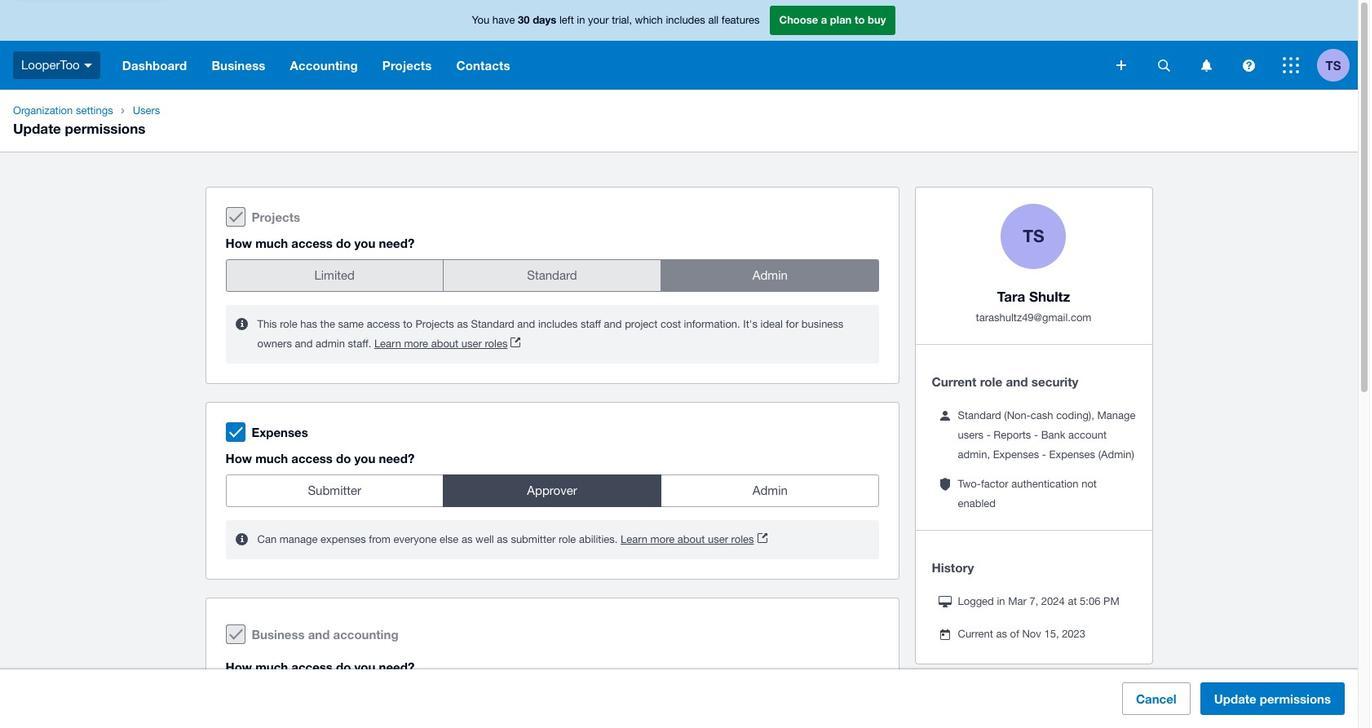 Task type: vqa. For each thing, say whether or not it's contained in the screenshot.
the topmost the More row options icon
no



Task type: describe. For each thing, give the bounding box(es) containing it.
contacts button
[[444, 41, 523, 90]]

30
[[518, 13, 530, 26]]

option group for expenses
[[226, 475, 880, 508]]

contacts
[[457, 58, 511, 73]]

and left staff on the left of the page
[[518, 318, 536, 331]]

abilities.
[[579, 534, 618, 546]]

1 vertical spatial roles
[[732, 534, 754, 546]]

banner containing ts
[[0, 0, 1359, 90]]

reports
[[994, 429, 1032, 442]]

as right well
[[497, 534, 508, 546]]

to inside banner
[[855, 13, 865, 26]]

standard (non-cash coding) ,
[[958, 410, 1098, 422]]

users
[[133, 104, 160, 117]]

, expenses - expenses (admin)
[[988, 449, 1135, 461]]

1 horizontal spatial expenses
[[994, 449, 1040, 461]]

dashboard link
[[110, 41, 199, 90]]

cost
[[661, 318, 681, 331]]

cancel
[[1137, 692, 1177, 707]]

approver
[[527, 484, 578, 498]]

5:06
[[1081, 596, 1101, 608]]

coding)
[[1057, 410, 1092, 422]]

staff
[[581, 318, 601, 331]]

two-
[[958, 478, 982, 491]]

includes inside you have 30 days left in your trial, which includes all features
[[666, 14, 706, 26]]

and up (non- at the bottom
[[1007, 375, 1029, 389]]

logged
[[958, 596, 995, 608]]

authentication
[[1012, 478, 1079, 491]]

staff.
[[348, 338, 372, 350]]

0 horizontal spatial learn
[[374, 338, 401, 350]]

2024
[[1042, 596, 1066, 608]]

2 vertical spatial role
[[559, 534, 576, 546]]

1 admin from the top
[[753, 268, 788, 282]]

admin inside the this role has the same access to projects as standard and includes staff and project cost information. it's ideal for business owners and admin staff.
[[316, 338, 345, 350]]

submitter
[[308, 484, 362, 498]]

role for this
[[280, 318, 298, 331]]

left
[[560, 14, 574, 26]]

two-factor authentication not enabled
[[958, 478, 1098, 510]]

current role and security
[[932, 375, 1079, 389]]

update permissions button
[[1201, 683, 1346, 716]]

ts inside 'popup button'
[[1327, 58, 1342, 72]]

expenses
[[321, 534, 366, 546]]

standard inside the this role has the same access to projects as standard and includes staff and project cost information. it's ideal for business owners and admin staff.
[[471, 318, 515, 331]]

0 horizontal spatial expenses
[[252, 425, 308, 440]]

standard for standard
[[527, 268, 578, 282]]

how for expenses
[[226, 451, 252, 466]]

need? for expenses
[[379, 451, 415, 466]]

ts button
[[1318, 41, 1359, 90]]

0 horizontal spatial more
[[404, 338, 429, 350]]

organization settings link
[[7, 103, 120, 119]]

settings
[[76, 104, 113, 117]]

svg image inside loopertoo popup button
[[84, 63, 92, 68]]

loopertoo button
[[0, 41, 110, 90]]

this
[[258, 318, 277, 331]]

which
[[635, 14, 663, 26]]

update permissions inside button
[[1215, 692, 1332, 707]]

much for business and accounting
[[256, 660, 288, 675]]

0 horizontal spatial user
[[462, 338, 482, 350]]

cash
[[1031, 410, 1054, 422]]

can
[[258, 534, 277, 546]]

1 vertical spatial projects
[[252, 210, 300, 224]]

owners
[[258, 338, 292, 350]]

and right staff on the left of the page
[[604, 318, 622, 331]]

your
[[588, 14, 609, 26]]

0 vertical spatial update
[[13, 120, 61, 137]]

- for reports
[[1035, 429, 1039, 442]]

has
[[301, 318, 317, 331]]

learn more about user roles
[[374, 338, 508, 350]]

have
[[493, 14, 515, 26]]

mar
[[1009, 596, 1027, 608]]

as left well
[[462, 534, 473, 546]]

business
[[802, 318, 844, 331]]

from
[[369, 534, 391, 546]]

projects button
[[370, 41, 444, 90]]

choose
[[780, 13, 819, 26]]

features
[[722, 14, 760, 26]]

and down has
[[295, 338, 313, 350]]

you
[[472, 14, 490, 26]]

2 svg image from the left
[[1243, 59, 1256, 71]]

business and accounting
[[252, 628, 399, 642]]

you for business and accounting
[[355, 660, 376, 675]]

for
[[786, 318, 799, 331]]

learn more about user roles link for projects
[[374, 335, 521, 354]]

history
[[932, 561, 975, 576]]

not
[[1082, 478, 1098, 491]]

accounting
[[333, 628, 399, 642]]

buy
[[868, 13, 887, 26]]

0 horizontal spatial -
[[987, 429, 991, 442]]

(admin)
[[1099, 449, 1135, 461]]

1 vertical spatial ,
[[988, 449, 991, 461]]

the
[[320, 318, 335, 331]]

option group for projects
[[226, 260, 880, 292]]

tara shultz tarashultz49@gmail.com
[[976, 288, 1092, 324]]

0 vertical spatial ,
[[1092, 410, 1095, 422]]

bank account admin
[[958, 429, 1107, 461]]

limited
[[315, 268, 355, 282]]

as inside the this role has the same access to projects as standard and includes staff and project cost information. it's ideal for business owners and admin staff.
[[457, 318, 468, 331]]

tara
[[998, 288, 1026, 305]]

1 vertical spatial in
[[998, 596, 1006, 608]]

ideal
[[761, 318, 783, 331]]

everyone
[[394, 534, 437, 546]]

nov
[[1023, 629, 1042, 641]]

you have 30 days left in your trial, which includes all features
[[472, 13, 760, 26]]

manage users
[[958, 410, 1136, 442]]

you for projects
[[355, 236, 376, 251]]

access for business and accounting
[[292, 660, 333, 675]]

do for projects
[[336, 236, 351, 251]]

manage
[[1098, 410, 1136, 422]]

access for expenses
[[292, 451, 333, 466]]



Task type: locate. For each thing, give the bounding box(es) containing it.
much up can
[[256, 451, 288, 466]]

you down accounting
[[355, 660, 376, 675]]

role left has
[[280, 318, 298, 331]]

svg image
[[1158, 59, 1171, 71], [1243, 59, 1256, 71]]

3 how much access do you need? from the top
[[226, 660, 415, 675]]

in inside you have 30 days left in your trial, which includes all features
[[577, 14, 585, 26]]

1 horizontal spatial -
[[1035, 429, 1039, 442]]

1 horizontal spatial about
[[678, 534, 705, 546]]

0 vertical spatial includes
[[666, 14, 706, 26]]

standard up learn more about user roles
[[471, 318, 515, 331]]

1 vertical spatial option group
[[226, 475, 880, 508]]

option group containing limited
[[226, 260, 880, 292]]

3 do from the top
[[336, 660, 351, 675]]

organization settings
[[13, 104, 113, 117]]

0 horizontal spatial about
[[431, 338, 459, 350]]

0 vertical spatial roles
[[485, 338, 508, 350]]

do up the limited
[[336, 236, 351, 251]]

access down business and accounting
[[292, 660, 333, 675]]

current for current role and security
[[932, 375, 977, 389]]

0 horizontal spatial permissions
[[65, 120, 146, 137]]

more
[[404, 338, 429, 350], [651, 534, 675, 546]]

0 horizontal spatial to
[[403, 318, 413, 331]]

can manage expenses from everyone else as well as submitter role abilities. learn more about user roles
[[258, 534, 754, 546]]

0 horizontal spatial roles
[[485, 338, 508, 350]]

1 vertical spatial business
[[252, 628, 305, 642]]

admin inside "bank account admin"
[[958, 449, 988, 461]]

1 much from the top
[[256, 236, 288, 251]]

learn more about user roles link for expenses
[[621, 530, 768, 550]]

0 horizontal spatial learn more about user roles link
[[374, 335, 521, 354]]

need? for projects
[[379, 236, 415, 251]]

1 horizontal spatial standard
[[527, 268, 578, 282]]

a
[[822, 13, 828, 26]]

2 horizontal spatial -
[[1043, 449, 1047, 461]]

2 how from the top
[[226, 451, 252, 466]]

1 vertical spatial permissions
[[1261, 692, 1332, 707]]

0 horizontal spatial ,
[[988, 449, 991, 461]]

organization
[[13, 104, 73, 117]]

you up submitter
[[355, 451, 376, 466]]

how much access do you need?
[[226, 236, 415, 251], [226, 451, 415, 466], [226, 660, 415, 675]]

1 vertical spatial standard
[[471, 318, 515, 331]]

access up submitter
[[292, 451, 333, 466]]

how for business and accounting
[[226, 660, 252, 675]]

1 do from the top
[[336, 236, 351, 251]]

3 you from the top
[[355, 660, 376, 675]]

same
[[338, 318, 364, 331]]

1 horizontal spatial learn
[[621, 534, 648, 546]]

2 vertical spatial option group
[[552, 684, 880, 716]]

1 vertical spatial do
[[336, 451, 351, 466]]

projects inside 'dropdown button'
[[383, 58, 432, 73]]

2 horizontal spatial role
[[981, 375, 1003, 389]]

0 vertical spatial current
[[932, 375, 977, 389]]

dashboard
[[122, 58, 187, 73]]

2 vertical spatial how much access do you need?
[[226, 660, 415, 675]]

0 horizontal spatial role
[[280, 318, 298, 331]]

as up learn more about user roles
[[457, 318, 468, 331]]

svg image
[[1284, 57, 1300, 73], [1202, 59, 1212, 71], [1117, 60, 1127, 70], [84, 63, 92, 68]]

access up the limited
[[292, 236, 333, 251]]

update inside button
[[1215, 692, 1257, 707]]

do for expenses
[[336, 451, 351, 466]]

1 vertical spatial includes
[[538, 318, 578, 331]]

else
[[440, 534, 459, 546]]

role up standard (non-cash coding) ,
[[981, 375, 1003, 389]]

includes inside the this role has the same access to projects as standard and includes staff and project cost information. it's ideal for business owners and admin staff.
[[538, 318, 578, 331]]

update right the cancel button
[[1215, 692, 1257, 707]]

plan
[[831, 13, 852, 26]]

of
[[1011, 629, 1020, 641]]

2 do from the top
[[336, 451, 351, 466]]

how much access do you need? for business and accounting
[[226, 660, 415, 675]]

1 horizontal spatial permissions
[[1261, 692, 1332, 707]]

- right users
[[987, 429, 991, 442]]

to inside the this role has the same access to projects as standard and includes staff and project cost information. it's ideal for business owners and admin staff.
[[403, 318, 413, 331]]

1 vertical spatial admin
[[753, 484, 788, 498]]

bank
[[1042, 429, 1066, 442]]

option group for business and accounting
[[552, 684, 880, 716]]

1 vertical spatial ts
[[1024, 226, 1045, 246]]

much for projects
[[256, 236, 288, 251]]

0 vertical spatial learn
[[374, 338, 401, 350]]

do for business and accounting
[[336, 660, 351, 675]]

logged in mar 7, 2024 at 5:06 pm
[[958, 596, 1120, 608]]

expenses down reports
[[994, 449, 1040, 461]]

enabled
[[958, 498, 996, 510]]

2 vertical spatial much
[[256, 660, 288, 675]]

includes left all
[[666, 14, 706, 26]]

2023
[[1063, 629, 1086, 641]]

0 vertical spatial you
[[355, 236, 376, 251]]

standard
[[527, 268, 578, 282], [471, 318, 515, 331], [958, 410, 1002, 422]]

role left 'abilities.'
[[559, 534, 576, 546]]

option group
[[226, 260, 880, 292], [226, 475, 880, 508], [552, 684, 880, 716]]

1 horizontal spatial roles
[[732, 534, 754, 546]]

and
[[518, 318, 536, 331], [604, 318, 622, 331], [295, 338, 313, 350], [1007, 375, 1029, 389], [308, 628, 330, 642]]

admin
[[316, 338, 345, 350], [958, 449, 988, 461]]

users
[[958, 429, 984, 442]]

current as of nov 15, 2023
[[958, 629, 1086, 641]]

how much access do you need? down business and accounting
[[226, 660, 415, 675]]

admin down the
[[316, 338, 345, 350]]

you up the limited
[[355, 236, 376, 251]]

0 vertical spatial much
[[256, 236, 288, 251]]

tarashultz49@gmail.com
[[976, 312, 1092, 324]]

ts
[[1327, 58, 1342, 72], [1024, 226, 1045, 246]]

to up learn more about user roles
[[403, 318, 413, 331]]

account
[[1069, 429, 1107, 442]]

much down business and accounting
[[256, 660, 288, 675]]

learn right staff.
[[374, 338, 401, 350]]

to left buy
[[855, 13, 865, 26]]

1 how much access do you need? from the top
[[226, 236, 415, 251]]

- left bank at the bottom right of page
[[1035, 429, 1039, 442]]

1 horizontal spatial update permissions
[[1215, 692, 1332, 707]]

2 need? from the top
[[379, 451, 415, 466]]

1 vertical spatial role
[[981, 375, 1003, 389]]

1 need? from the top
[[379, 236, 415, 251]]

1 vertical spatial about
[[678, 534, 705, 546]]

more right 'abilities.'
[[651, 534, 675, 546]]

current for current as of nov 15, 2023
[[958, 629, 994, 641]]

, up account
[[1092, 410, 1095, 422]]

security
[[1032, 375, 1079, 389]]

standard inside option group
[[527, 268, 578, 282]]

0 vertical spatial standard
[[527, 268, 578, 282]]

- for expenses
[[1043, 449, 1047, 461]]

expenses down account
[[1050, 449, 1096, 461]]

0 vertical spatial update permissions
[[13, 120, 146, 137]]

2 admin from the top
[[753, 484, 788, 498]]

more right staff.
[[404, 338, 429, 350]]

1 horizontal spatial role
[[559, 534, 576, 546]]

1 vertical spatial admin
[[958, 449, 988, 461]]

2 horizontal spatial expenses
[[1050, 449, 1096, 461]]

users link
[[126, 103, 167, 119]]

0 vertical spatial ts
[[1327, 58, 1342, 72]]

permissions
[[65, 120, 146, 137], [1261, 692, 1332, 707]]

0 vertical spatial learn more about user roles link
[[374, 335, 521, 354]]

1 horizontal spatial update
[[1215, 692, 1257, 707]]

as left of
[[997, 629, 1008, 641]]

2 horizontal spatial standard
[[958, 410, 1002, 422]]

standard for standard (non-cash coding) ,
[[958, 410, 1002, 422]]

business
[[212, 58, 266, 73], [252, 628, 305, 642]]

submitter
[[511, 534, 556, 546]]

current
[[932, 375, 977, 389], [958, 629, 994, 641]]

2 vertical spatial projects
[[416, 318, 454, 331]]

admin
[[753, 268, 788, 282], [753, 484, 788, 498]]

how much access do you need? for expenses
[[226, 451, 415, 466]]

it's
[[744, 318, 758, 331]]

projects inside the this role has the same access to projects as standard and includes staff and project cost information. it's ideal for business owners and admin staff.
[[416, 318, 454, 331]]

0 horizontal spatial update permissions
[[13, 120, 146, 137]]

permissions inside button
[[1261, 692, 1332, 707]]

1 vertical spatial current
[[958, 629, 994, 641]]

0 vertical spatial more
[[404, 338, 429, 350]]

business button
[[199, 41, 278, 90]]

1 horizontal spatial svg image
[[1243, 59, 1256, 71]]

project
[[625, 318, 658, 331]]

, up 'factor'
[[988, 449, 991, 461]]

0 vertical spatial how
[[226, 236, 252, 251]]

1 vertical spatial you
[[355, 451, 376, 466]]

accounting
[[290, 58, 358, 73]]

0 vertical spatial role
[[280, 318, 298, 331]]

1 vertical spatial much
[[256, 451, 288, 466]]

current down logged
[[958, 629, 994, 641]]

0 vertical spatial need?
[[379, 236, 415, 251]]

3 how from the top
[[226, 660, 252, 675]]

3 much from the top
[[256, 660, 288, 675]]

business for business and accounting
[[252, 628, 305, 642]]

access inside the this role has the same access to projects as standard and includes staff and project cost information. it's ideal for business owners and admin staff.
[[367, 318, 400, 331]]

0 vertical spatial user
[[462, 338, 482, 350]]

1 horizontal spatial admin
[[958, 449, 988, 461]]

manage
[[280, 534, 318, 546]]

7,
[[1030, 596, 1039, 608]]

0 vertical spatial about
[[431, 338, 459, 350]]

how much access do you need? up submitter
[[226, 451, 415, 466]]

to
[[855, 13, 865, 26], [403, 318, 413, 331]]

1 horizontal spatial more
[[651, 534, 675, 546]]

as
[[457, 318, 468, 331], [462, 534, 473, 546], [497, 534, 508, 546], [997, 629, 1008, 641]]

in right left on the top left of the page
[[577, 14, 585, 26]]

0 vertical spatial permissions
[[65, 120, 146, 137]]

1 vertical spatial more
[[651, 534, 675, 546]]

much for expenses
[[256, 451, 288, 466]]

do up submitter
[[336, 451, 351, 466]]

1 vertical spatial update permissions
[[1215, 692, 1332, 707]]

role inside the this role has the same access to projects as standard and includes staff and project cost information. it's ideal for business owners and admin staff.
[[280, 318, 298, 331]]

0 horizontal spatial in
[[577, 14, 585, 26]]

user
[[462, 338, 482, 350], [708, 534, 729, 546]]

0 vertical spatial in
[[577, 14, 585, 26]]

information.
[[684, 318, 741, 331]]

update down organization
[[13, 120, 61, 137]]

cancel button
[[1123, 683, 1191, 716]]

banner
[[0, 0, 1359, 90]]

1 horizontal spatial ts
[[1327, 58, 1342, 72]]

,
[[1092, 410, 1095, 422], [988, 449, 991, 461]]

0 vertical spatial do
[[336, 236, 351, 251]]

much up 'this'
[[256, 236, 288, 251]]

loopertoo
[[21, 58, 80, 72]]

role for current
[[981, 375, 1003, 389]]

role
[[280, 318, 298, 331], [981, 375, 1003, 389], [559, 534, 576, 546]]

0 vertical spatial how much access do you need?
[[226, 236, 415, 251]]

access up staff.
[[367, 318, 400, 331]]

1 horizontal spatial user
[[708, 534, 729, 546]]

2 vertical spatial you
[[355, 660, 376, 675]]

days
[[533, 13, 557, 26]]

0 vertical spatial to
[[855, 13, 865, 26]]

1 vertical spatial update
[[1215, 692, 1257, 707]]

need? for business and accounting
[[379, 660, 415, 675]]

1 how from the top
[[226, 236, 252, 251]]

- reports -
[[984, 429, 1042, 442]]

0 horizontal spatial ts
[[1024, 226, 1045, 246]]

you
[[355, 236, 376, 251], [355, 451, 376, 466], [355, 660, 376, 675]]

1 vertical spatial learn more about user roles link
[[621, 530, 768, 550]]

standard up the this role has the same access to projects as standard and includes staff and project cost information. it's ideal for business owners and admin staff.
[[527, 268, 578, 282]]

15,
[[1045, 629, 1060, 641]]

0 vertical spatial projects
[[383, 58, 432, 73]]

in left mar
[[998, 596, 1006, 608]]

how for projects
[[226, 236, 252, 251]]

and left accounting
[[308, 628, 330, 642]]

1 svg image from the left
[[1158, 59, 1171, 71]]

shultz
[[1030, 288, 1071, 305]]

2 much from the top
[[256, 451, 288, 466]]

admin down users
[[958, 449, 988, 461]]

1 vertical spatial user
[[708, 534, 729, 546]]

1 horizontal spatial ,
[[1092, 410, 1095, 422]]

business for business
[[212, 58, 266, 73]]

1 vertical spatial need?
[[379, 451, 415, 466]]

standard up users
[[958, 410, 1002, 422]]

factor
[[982, 478, 1009, 491]]

2 vertical spatial how
[[226, 660, 252, 675]]

- down bank at the bottom right of page
[[1043, 449, 1047, 461]]

0 horizontal spatial standard
[[471, 318, 515, 331]]

1 vertical spatial how
[[226, 451, 252, 466]]

how much access do you need? for projects
[[226, 236, 415, 251]]

you for expenses
[[355, 451, 376, 466]]

1 vertical spatial how much access do you need?
[[226, 451, 415, 466]]

current up users
[[932, 375, 977, 389]]

0 vertical spatial admin
[[316, 338, 345, 350]]

need?
[[379, 236, 415, 251], [379, 451, 415, 466], [379, 660, 415, 675]]

includes left staff on the left of the page
[[538, 318, 578, 331]]

well
[[476, 534, 494, 546]]

access
[[292, 236, 333, 251], [367, 318, 400, 331], [292, 451, 333, 466], [292, 660, 333, 675]]

do
[[336, 236, 351, 251], [336, 451, 351, 466], [336, 660, 351, 675]]

2 vertical spatial need?
[[379, 660, 415, 675]]

do down business and accounting
[[336, 660, 351, 675]]

learn right 'abilities.'
[[621, 534, 648, 546]]

expenses up submitter
[[252, 425, 308, 440]]

1 horizontal spatial in
[[998, 596, 1006, 608]]

0 horizontal spatial includes
[[538, 318, 578, 331]]

3 need? from the top
[[379, 660, 415, 675]]

2 you from the top
[[355, 451, 376, 466]]

2 vertical spatial do
[[336, 660, 351, 675]]

1 horizontal spatial to
[[855, 13, 865, 26]]

accounting button
[[278, 41, 370, 90]]

trial,
[[612, 14, 632, 26]]

this role has the same access to projects as standard and includes staff and project cost information. it's ideal for business owners and admin staff.
[[258, 318, 844, 350]]

business inside business popup button
[[212, 58, 266, 73]]

pm
[[1104, 596, 1120, 608]]

expenses
[[252, 425, 308, 440], [994, 449, 1040, 461], [1050, 449, 1096, 461]]

0 vertical spatial admin
[[753, 268, 788, 282]]

projects
[[383, 58, 432, 73], [252, 210, 300, 224], [416, 318, 454, 331]]

option group containing submitter
[[226, 475, 880, 508]]

how much access do you need? up the limited
[[226, 236, 415, 251]]

access for projects
[[292, 236, 333, 251]]

(non-
[[1005, 410, 1031, 422]]

0 horizontal spatial svg image
[[1158, 59, 1171, 71]]

1 you from the top
[[355, 236, 376, 251]]

2 how much access do you need? from the top
[[226, 451, 415, 466]]

0 vertical spatial business
[[212, 58, 266, 73]]

choose a plan to buy
[[780, 13, 887, 26]]



